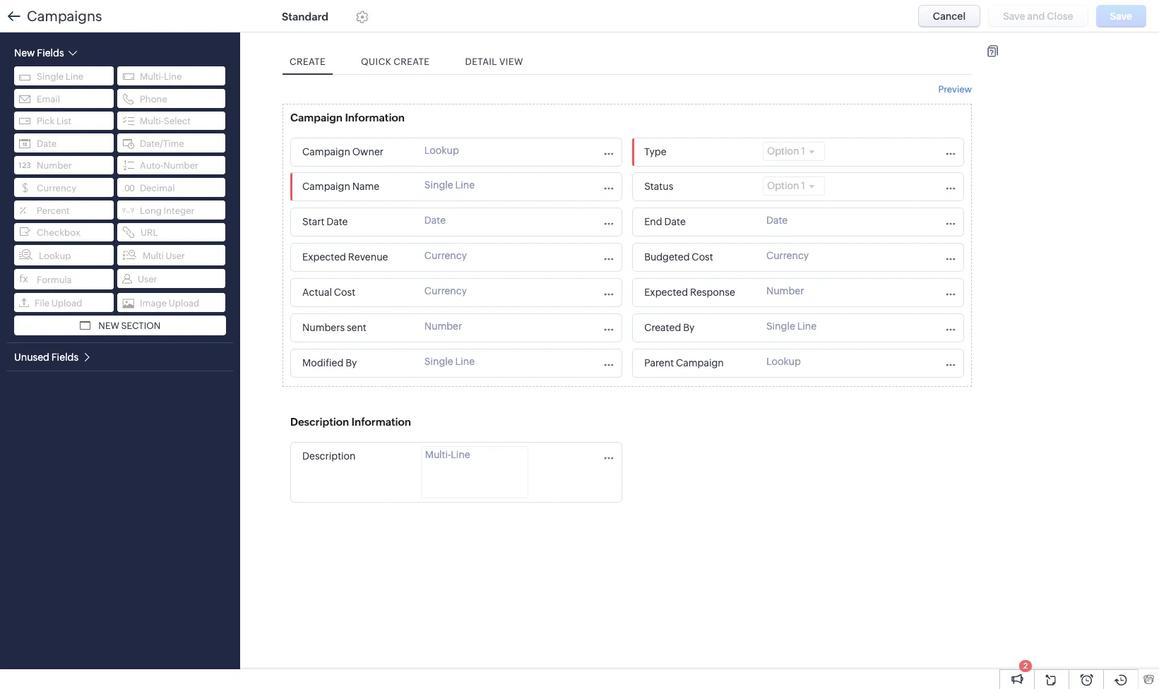 Task type: describe. For each thing, give the bounding box(es) containing it.
0 horizontal spatial user
[[138, 274, 157, 285]]

image
[[140, 298, 167, 309]]

create inside create link
[[290, 57, 326, 67]]

lookup
[[39, 251, 71, 261]]

url
[[141, 228, 158, 238]]

multi
[[143, 251, 164, 261]]

preview
[[939, 84, 973, 95]]

detail view link
[[458, 49, 531, 74]]

currency
[[37, 183, 76, 194]]

file
[[35, 298, 50, 309]]

multi-select
[[140, 116, 191, 127]]

pick list
[[37, 116, 71, 127]]

upload for file upload
[[51, 298, 82, 309]]

multi- for select
[[140, 116, 164, 127]]

long
[[140, 205, 162, 216]]

email
[[37, 94, 60, 104]]

date/time
[[140, 138, 184, 149]]

percent
[[37, 205, 70, 216]]

phone
[[140, 94, 167, 104]]

detail
[[465, 57, 497, 67]]

quick create
[[361, 57, 430, 67]]

quick
[[361, 57, 392, 67]]

file upload
[[35, 298, 82, 309]]

detail view
[[465, 57, 524, 67]]

multi-line
[[140, 71, 182, 82]]

unused fields
[[14, 352, 78, 363]]

formula
[[37, 275, 72, 285]]

create link
[[283, 49, 333, 74]]



Task type: vqa. For each thing, say whether or not it's contained in the screenshot.


Task type: locate. For each thing, give the bounding box(es) containing it.
line right single
[[65, 71, 84, 82]]

number
[[37, 161, 72, 171], [163, 161, 199, 171]]

1 line from the left
[[65, 71, 84, 82]]

quick create link
[[354, 49, 437, 74]]

new section
[[98, 321, 161, 331]]

1 multi- from the top
[[140, 71, 164, 82]]

1 create from the left
[[290, 57, 326, 67]]

1 vertical spatial multi-
[[140, 116, 164, 127]]

2 multi- from the top
[[140, 116, 164, 127]]

decimal
[[140, 183, 175, 194]]

0 horizontal spatial upload
[[51, 298, 82, 309]]

multi- up 'phone'
[[140, 71, 164, 82]]

None text field
[[640, 143, 756, 162], [640, 177, 756, 196], [640, 248, 756, 267], [298, 283, 414, 303], [640, 283, 756, 303], [640, 143, 756, 162], [640, 177, 756, 196], [640, 248, 756, 267], [298, 283, 414, 303], [640, 283, 756, 303]]

line for multi-line
[[164, 71, 182, 82]]

upload right image
[[169, 298, 200, 309]]

user
[[166, 251, 185, 261], [138, 274, 157, 285]]

line up 'phone'
[[164, 71, 182, 82]]

user right multi
[[166, 251, 185, 261]]

1 upload from the left
[[51, 298, 82, 309]]

multi user
[[143, 251, 185, 261]]

0 vertical spatial multi-
[[140, 71, 164, 82]]

line
[[65, 71, 84, 82], [164, 71, 182, 82]]

line for single line
[[65, 71, 84, 82]]

2 line from the left
[[164, 71, 182, 82]]

create down standard in the left top of the page
[[290, 57, 326, 67]]

upload for image upload
[[169, 298, 200, 309]]

auto-number
[[140, 161, 199, 171]]

view
[[500, 57, 524, 67]]

create right quick
[[394, 57, 430, 67]]

long integer
[[140, 205, 195, 216]]

1 horizontal spatial user
[[166, 251, 185, 261]]

1 vertical spatial user
[[138, 274, 157, 285]]

0 vertical spatial user
[[166, 251, 185, 261]]

2 upload from the left
[[169, 298, 200, 309]]

user down multi
[[138, 274, 157, 285]]

single line
[[37, 71, 84, 82]]

unused fields link
[[14, 351, 92, 363]]

0 horizontal spatial number
[[37, 161, 72, 171]]

upload
[[51, 298, 82, 309], [169, 298, 200, 309]]

checkbox
[[37, 228, 80, 238]]

create inside quick create link
[[394, 57, 430, 67]]

multi-
[[140, 71, 164, 82], [140, 116, 164, 127]]

1 number from the left
[[37, 161, 72, 171]]

0 horizontal spatial line
[[65, 71, 84, 82]]

multi- for line
[[140, 71, 164, 82]]

single
[[37, 71, 64, 82]]

integer
[[164, 205, 195, 216]]

upload right the file
[[51, 298, 82, 309]]

None button
[[919, 5, 981, 28]]

1 horizontal spatial create
[[394, 57, 430, 67]]

campaigns
[[27, 8, 102, 24]]

auto-
[[140, 161, 163, 171]]

unused
[[14, 352, 49, 363]]

standard
[[282, 10, 329, 22]]

create
[[290, 57, 326, 67], [394, 57, 430, 67]]

1 horizontal spatial line
[[164, 71, 182, 82]]

image upload
[[140, 298, 200, 309]]

1 horizontal spatial upload
[[169, 298, 200, 309]]

select
[[164, 116, 191, 127]]

None text field
[[287, 108, 428, 127], [298, 143, 414, 162], [298, 177, 414, 196], [298, 213, 414, 232], [640, 213, 756, 232], [298, 248, 414, 267], [298, 319, 414, 338], [640, 319, 756, 338], [298, 354, 414, 373], [640, 354, 756, 373], [287, 413, 428, 432], [298, 447, 414, 466], [287, 108, 428, 127], [298, 143, 414, 162], [298, 177, 414, 196], [298, 213, 414, 232], [640, 213, 756, 232], [298, 248, 414, 267], [298, 319, 414, 338], [640, 319, 756, 338], [298, 354, 414, 373], [640, 354, 756, 373], [287, 413, 428, 432], [298, 447, 414, 466]]

new
[[98, 321, 119, 331]]

number down date/time at the left of page
[[163, 161, 199, 171]]

multi- down 'phone'
[[140, 116, 164, 127]]

section
[[121, 321, 161, 331]]

date
[[37, 138, 57, 149]]

pick
[[37, 116, 55, 127]]

1 horizontal spatial number
[[163, 161, 199, 171]]

2 number from the left
[[163, 161, 199, 171]]

fields
[[51, 352, 78, 363]]

2
[[1024, 662, 1028, 671]]

list
[[56, 116, 71, 127]]

0 horizontal spatial create
[[290, 57, 326, 67]]

2 create from the left
[[394, 57, 430, 67]]

number up currency
[[37, 161, 72, 171]]



